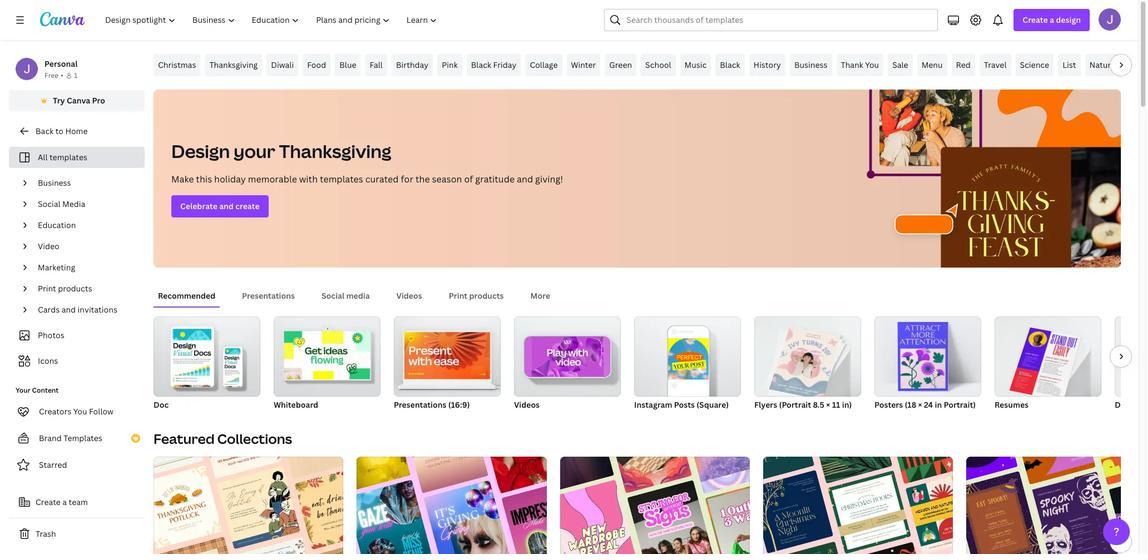 Task type: vqa. For each thing, say whether or not it's contained in the screenshot.
brand.
no



Task type: describe. For each thing, give the bounding box(es) containing it.
2 × from the left
[[919, 400, 923, 410]]

thank
[[841, 60, 864, 70]]

and for cards and invitations
[[62, 304, 76, 315]]

create
[[236, 201, 260, 211]]

school link
[[641, 54, 676, 76]]

and for celebrate and create
[[219, 201, 234, 211]]

red
[[956, 60, 971, 70]]

cards and invitations
[[38, 304, 117, 315]]

posts
[[674, 400, 695, 410]]

top level navigation element
[[98, 9, 447, 31]]

presentation (16:9) image inside presentations (16:9) link
[[405, 332, 490, 380]]

make
[[171, 173, 194, 185]]

11
[[832, 400, 841, 410]]

products for print products link
[[58, 283, 92, 294]]

icons link
[[16, 351, 138, 372]]

resumes link
[[995, 317, 1102, 412]]

poster (18 × 24 in portrait) image inside posters (18 × 24 in portrait) link
[[898, 322, 949, 391]]

whiteboard
[[274, 400, 318, 410]]

print for print products link
[[38, 283, 56, 294]]

cards
[[38, 304, 60, 315]]

menu
[[922, 60, 943, 70]]

media
[[62, 199, 85, 209]]

cards and invitations link
[[33, 299, 138, 321]]

whiteboard link
[[274, 317, 381, 412]]

you for creators
[[73, 406, 87, 417]]

sale
[[893, 60, 909, 70]]

posters (18 × 24 in portrait) link
[[875, 317, 982, 412]]

to
[[55, 126, 63, 136]]

design
[[171, 139, 230, 163]]

curated
[[365, 173, 399, 185]]

print for the print products button
[[449, 291, 468, 301]]

a for design
[[1050, 14, 1055, 25]]

this
[[196, 173, 212, 185]]

1 vertical spatial business link
[[33, 173, 138, 194]]

diwali
[[271, 60, 294, 70]]

creators you follow
[[39, 406, 114, 417]]

0 vertical spatial and
[[517, 173, 533, 185]]

featured
[[154, 430, 215, 448]]

you for thank
[[866, 60, 879, 70]]

fall
[[370, 60, 383, 70]]

icons
[[38, 356, 58, 366]]

presentations for presentations (16:9)
[[394, 400, 447, 410]]

holiday
[[214, 173, 246, 185]]

travel link
[[980, 54, 1012, 76]]

giving!
[[535, 173, 563, 185]]

trash
[[36, 529, 56, 539]]

create for create a team
[[36, 497, 61, 508]]

in
[[935, 400, 942, 410]]

make this holiday memorable with templates curated for the season of gratitude and giving!
[[171, 173, 563, 185]]

create a design button
[[1014, 9, 1090, 31]]

1 × from the left
[[827, 400, 831, 410]]

8.5
[[813, 400, 825, 410]]

list
[[1063, 60, 1077, 70]]

education
[[38, 220, 76, 230]]

black link
[[716, 54, 745, 76]]

recommended button
[[154, 286, 220, 307]]

jacob simon image
[[1099, 8, 1121, 31]]

design your thanksgiving image
[[854, 90, 1121, 268]]

green link
[[605, 54, 637, 76]]

print products button
[[445, 286, 508, 307]]

social for social media
[[322, 291, 345, 301]]

school
[[646, 60, 672, 70]]

design your thanksgiving
[[171, 139, 392, 163]]

all templates
[[38, 152, 87, 163]]

social media
[[38, 199, 85, 209]]

the
[[416, 173, 430, 185]]

1 horizontal spatial thanksgiving
[[279, 139, 392, 163]]

list link
[[1059, 54, 1081, 76]]

try
[[53, 95, 65, 106]]

black friday
[[471, 60, 517, 70]]

collage link
[[526, 54, 562, 76]]

black friday link
[[467, 54, 521, 76]]

1 horizontal spatial templates
[[320, 173, 363, 185]]

travel
[[984, 60, 1007, 70]]

brand
[[39, 433, 62, 444]]

memorable
[[248, 173, 297, 185]]

resumes
[[995, 400, 1029, 410]]

follow
[[89, 406, 114, 417]]

thanksgiving link
[[205, 54, 262, 76]]

food
[[307, 60, 326, 70]]

back to home
[[36, 126, 88, 136]]

for
[[401, 173, 414, 185]]

document (responsive) image
[[1115, 317, 1148, 397]]

portrait)
[[944, 400, 976, 410]]

instagram posts (square) link
[[634, 317, 741, 412]]

red link
[[952, 54, 975, 76]]

thank you link
[[837, 54, 884, 76]]

team
[[69, 497, 88, 508]]

business for the business link to the bottom
[[38, 178, 71, 188]]

canva
[[67, 95, 90, 106]]

posters (18 × 24 in portrait)
[[875, 400, 976, 410]]

create a team
[[36, 497, 88, 508]]

more button
[[526, 286, 555, 307]]

christmas
[[158, 60, 196, 70]]

marketing
[[38, 262, 75, 273]]

social media link
[[33, 194, 138, 215]]

videos inside button
[[397, 291, 422, 301]]



Task type: locate. For each thing, give the bounding box(es) containing it.
birthday link
[[392, 54, 433, 76]]

products
[[58, 283, 92, 294], [469, 291, 504, 301]]

templates right all
[[49, 152, 87, 163]]

0 vertical spatial social
[[38, 199, 60, 209]]

1 horizontal spatial you
[[866, 60, 879, 70]]

0 vertical spatial videos
[[397, 291, 422, 301]]

creators
[[39, 406, 71, 417]]

print products inside button
[[449, 291, 504, 301]]

products left more in the left of the page
[[469, 291, 504, 301]]

poster (18 × 24 in portrait) image up 24
[[875, 317, 982, 397]]

0 horizontal spatial print products
[[38, 283, 92, 294]]

create inside button
[[36, 497, 61, 508]]

print inside button
[[449, 291, 468, 301]]

social
[[38, 199, 60, 209], [322, 291, 345, 301]]

you left the follow
[[73, 406, 87, 417]]

1 horizontal spatial business link
[[790, 54, 832, 76]]

fall link
[[365, 54, 387, 76]]

home
[[65, 126, 88, 136]]

birthday
[[396, 60, 429, 70]]

food link
[[303, 54, 331, 76]]

trash link
[[9, 523, 145, 545]]

0 horizontal spatial create
[[36, 497, 61, 508]]

a left the "design"
[[1050, 14, 1055, 25]]

(square)
[[697, 400, 729, 410]]

back to home link
[[9, 120, 145, 142]]

science link
[[1016, 54, 1054, 76]]

green
[[610, 60, 632, 70]]

× left 24
[[919, 400, 923, 410]]

design
[[1056, 14, 1081, 25]]

1 vertical spatial you
[[73, 406, 87, 417]]

all
[[38, 152, 48, 163]]

0 vertical spatial presentations
[[242, 291, 295, 301]]

and right cards
[[62, 304, 76, 315]]

1 horizontal spatial social
[[322, 291, 345, 301]]

a for team
[[62, 497, 67, 508]]

templates
[[64, 433, 102, 444]]

create a design
[[1023, 14, 1081, 25]]

documen
[[1115, 400, 1148, 410]]

winter
[[571, 60, 596, 70]]

print up cards
[[38, 283, 56, 294]]

black
[[471, 60, 491, 70], [720, 60, 741, 70]]

and left create
[[219, 201, 234, 211]]

(16:9)
[[449, 400, 470, 410]]

starred link
[[9, 454, 145, 476]]

whiteboard image inside "link"
[[284, 331, 370, 380]]

create left team
[[36, 497, 61, 508]]

nature
[[1090, 60, 1116, 70]]

presentations inside button
[[242, 291, 295, 301]]

music
[[685, 60, 707, 70]]

1 horizontal spatial black
[[720, 60, 741, 70]]

0 vertical spatial business
[[795, 60, 828, 70]]

presentations button
[[238, 286, 299, 307]]

1 vertical spatial and
[[219, 201, 234, 211]]

more
[[531, 291, 551, 301]]

science
[[1020, 60, 1050, 70]]

1 horizontal spatial create
[[1023, 14, 1048, 25]]

0 horizontal spatial templates
[[49, 152, 87, 163]]

education link
[[33, 215, 138, 236]]

documen link
[[1115, 317, 1148, 412]]

business link up media
[[33, 173, 138, 194]]

doc image
[[154, 317, 260, 397], [154, 317, 260, 397]]

social inside "link"
[[38, 199, 60, 209]]

presentations for presentations
[[242, 291, 295, 301]]

flyer (portrait 8.5 × 11 in) image
[[755, 317, 862, 397], [769, 327, 841, 400]]

create a team button
[[9, 491, 145, 514]]

1 horizontal spatial business
[[795, 60, 828, 70]]

0 vertical spatial a
[[1050, 14, 1055, 25]]

presentations
[[242, 291, 295, 301], [394, 400, 447, 410]]

create left the "design"
[[1023, 14, 1048, 25]]

creators you follow link
[[9, 401, 145, 423]]

products up the cards and invitations
[[58, 283, 92, 294]]

thanksgiving
[[209, 60, 258, 70], [279, 139, 392, 163]]

•
[[61, 71, 63, 80]]

0 horizontal spatial a
[[62, 497, 67, 508]]

print products for print products link
[[38, 283, 92, 294]]

1 vertical spatial a
[[62, 497, 67, 508]]

business link left the thank
[[790, 54, 832, 76]]

you inside creators you follow link
[[73, 406, 87, 417]]

1 horizontal spatial print products
[[449, 291, 504, 301]]

instagram posts (square)
[[634, 400, 729, 410]]

a inside dropdown button
[[1050, 14, 1055, 25]]

winter link
[[567, 54, 601, 76]]

products for the print products button
[[469, 291, 504, 301]]

flyer (portrait 8.5 × 11 in) image inside flyers (portrait 8.5 × 11 in) link
[[769, 327, 841, 400]]

Search search field
[[627, 9, 931, 31]]

poster (18 × 24 in portrait) image up posters (18 × 24 in portrait)
[[898, 322, 949, 391]]

instagram post (square) image
[[634, 317, 741, 397], [668, 338, 709, 380]]

instagram post (square) image inside instagram posts (square) link
[[668, 338, 709, 380]]

your
[[16, 386, 30, 395]]

2 horizontal spatial and
[[517, 173, 533, 185]]

1 horizontal spatial a
[[1050, 14, 1055, 25]]

0 horizontal spatial presentations
[[242, 291, 295, 301]]

poster (18 × 24 in portrait) image
[[875, 317, 982, 397], [898, 322, 949, 391]]

photos link
[[16, 325, 138, 346]]

invitations
[[78, 304, 117, 315]]

pro
[[92, 95, 105, 106]]

celebrate
[[180, 201, 218, 211]]

celebrate and create link
[[171, 195, 269, 218]]

0 horizontal spatial and
[[62, 304, 76, 315]]

thanksgiving inside "link"
[[209, 60, 258, 70]]

videos link
[[514, 317, 621, 412]]

presentations (16:9)
[[394, 400, 470, 410]]

black for black
[[720, 60, 741, 70]]

1 horizontal spatial products
[[469, 291, 504, 301]]

1 horizontal spatial ×
[[919, 400, 923, 410]]

0 vertical spatial templates
[[49, 152, 87, 163]]

presentations (16:9) link
[[394, 317, 501, 412]]

video image
[[514, 317, 621, 397], [532, 337, 604, 377]]

social media
[[322, 291, 370, 301]]

0 horizontal spatial print
[[38, 283, 56, 294]]

you inside thank you link
[[866, 60, 879, 70]]

resume image
[[995, 317, 1102, 397], [1010, 328, 1081, 402]]

1
[[74, 71, 78, 80]]

doc link
[[154, 317, 260, 412]]

0 vertical spatial thanksgiving
[[209, 60, 258, 70]]

0 horizontal spatial business
[[38, 178, 71, 188]]

create
[[1023, 14, 1048, 25], [36, 497, 61, 508]]

1 horizontal spatial and
[[219, 201, 234, 211]]

0 vertical spatial create
[[1023, 14, 1048, 25]]

business up social media
[[38, 178, 71, 188]]

1 horizontal spatial print
[[449, 291, 468, 301]]

content
[[32, 386, 59, 395]]

friday
[[493, 60, 517, 70]]

products inside button
[[469, 291, 504, 301]]

photos
[[38, 330, 64, 341]]

starred
[[39, 460, 67, 470]]

thanksgiving up with
[[279, 139, 392, 163]]

0 vertical spatial you
[[866, 60, 879, 70]]

templates right with
[[320, 173, 363, 185]]

1 vertical spatial templates
[[320, 173, 363, 185]]

None search field
[[605, 9, 939, 31]]

history link
[[749, 54, 786, 76]]

business link
[[790, 54, 832, 76], [33, 173, 138, 194]]

pink
[[442, 60, 458, 70]]

your content
[[16, 386, 59, 395]]

business for the right the business link
[[795, 60, 828, 70]]

print products link
[[33, 278, 138, 299]]

social left media
[[322, 291, 345, 301]]

1 horizontal spatial videos
[[514, 400, 540, 410]]

0 horizontal spatial black
[[471, 60, 491, 70]]

0 horizontal spatial you
[[73, 406, 87, 417]]

thanksgiving left diwali
[[209, 60, 258, 70]]

black for black friday
[[471, 60, 491, 70]]

0 horizontal spatial thanksgiving
[[209, 60, 258, 70]]

business left the thank
[[795, 60, 828, 70]]

flyers (portrait 8.5 × 11 in)
[[755, 400, 852, 410]]

24
[[924, 400, 933, 410]]

instagram
[[634, 400, 673, 410]]

in)
[[843, 400, 852, 410]]

season
[[432, 173, 462, 185]]

(portrait
[[779, 400, 812, 410]]

0 horizontal spatial videos
[[397, 291, 422, 301]]

posters
[[875, 400, 903, 410]]

and
[[517, 173, 533, 185], [219, 201, 234, 211], [62, 304, 76, 315]]

flyers
[[755, 400, 778, 410]]

1 vertical spatial videos
[[514, 400, 540, 410]]

1 vertical spatial business
[[38, 178, 71, 188]]

black right music
[[720, 60, 741, 70]]

a
[[1050, 14, 1055, 25], [62, 497, 67, 508]]

1 vertical spatial social
[[322, 291, 345, 301]]

black left friday
[[471, 60, 491, 70]]

× left 11
[[827, 400, 831, 410]]

create for create a design
[[1023, 14, 1048, 25]]

brand templates
[[39, 433, 102, 444]]

video link
[[33, 236, 138, 257]]

1 horizontal spatial presentations
[[394, 400, 447, 410]]

print right videos button
[[449, 291, 468, 301]]

and left giving!
[[517, 173, 533, 185]]

flyers (portrait 8.5 × 11 in) link
[[755, 317, 862, 412]]

you right the thank
[[866, 60, 879, 70]]

0 horizontal spatial products
[[58, 283, 92, 294]]

2 black from the left
[[720, 60, 741, 70]]

whiteboard image
[[274, 317, 381, 397], [284, 331, 370, 380]]

1 vertical spatial create
[[36, 497, 61, 508]]

presentation (16:9) image
[[394, 317, 501, 397], [405, 332, 490, 380]]

1 black from the left
[[471, 60, 491, 70]]

0 horizontal spatial ×
[[827, 400, 831, 410]]

print products for the print products button
[[449, 291, 504, 301]]

social inside button
[[322, 291, 345, 301]]

a left team
[[62, 497, 67, 508]]

0 vertical spatial business link
[[790, 54, 832, 76]]

1 vertical spatial presentations
[[394, 400, 447, 410]]

marketing link
[[33, 257, 138, 278]]

sale link
[[888, 54, 913, 76]]

videos button
[[392, 286, 427, 307]]

0 horizontal spatial social
[[38, 199, 60, 209]]

create inside dropdown button
[[1023, 14, 1048, 25]]

a inside button
[[62, 497, 67, 508]]

social for social media
[[38, 199, 60, 209]]

free
[[45, 71, 59, 80]]

(18
[[905, 400, 917, 410]]

1 vertical spatial thanksgiving
[[279, 139, 392, 163]]

2 vertical spatial and
[[62, 304, 76, 315]]

social up education
[[38, 199, 60, 209]]

0 horizontal spatial business link
[[33, 173, 138, 194]]



